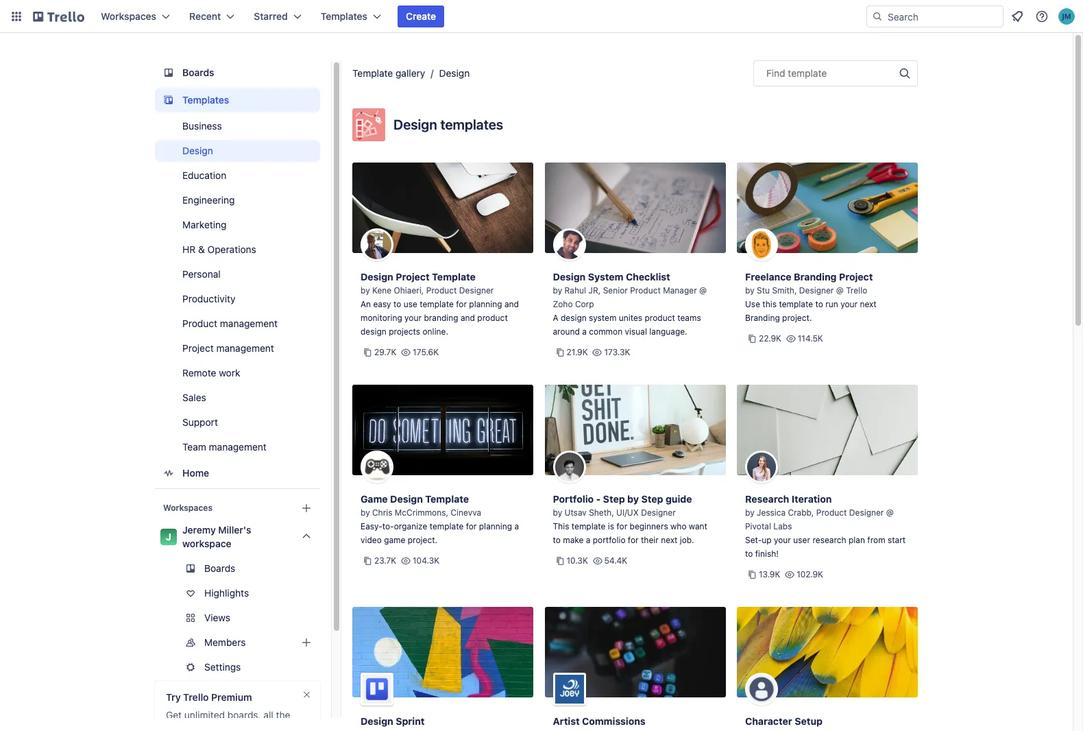 Task type: locate. For each thing, give the bounding box(es) containing it.
1 forward image from the top
[[318, 610, 334, 626]]

design icon image
[[353, 108, 385, 141]]

to
[[394, 299, 401, 309], [816, 299, 824, 309], [553, 535, 561, 545], [746, 549, 753, 559]]

29.7k
[[375, 347, 397, 357]]

1 horizontal spatial @
[[837, 285, 844, 296]]

workspace
[[182, 538, 232, 549]]

planning
[[469, 299, 503, 309], [479, 521, 512, 532]]

product inside research iteration by jessica crabb, product designer @ pivotal labs set-up your user research plan from start to finish!
[[817, 508, 847, 518]]

management down the productivity link
[[220, 318, 278, 329]]

unlimited down the boards, on the bottom of the page
[[196, 723, 237, 731]]

1 horizontal spatial product
[[645, 313, 676, 323]]

template right find
[[788, 67, 827, 79]]

for down the cinevva at the left bottom
[[466, 521, 477, 532]]

0 vertical spatial planning
[[469, 299, 503, 309]]

user
[[794, 535, 811, 545]]

1 vertical spatial boards
[[204, 562, 236, 574]]

chris
[[372, 508, 393, 518]]

0 horizontal spatial design
[[361, 327, 387, 337]]

project. up the 114.5k at right top
[[783, 313, 812, 323]]

boards link up templates 'link'
[[155, 60, 320, 85]]

2 vertical spatial a
[[586, 535, 591, 545]]

2 vertical spatial template
[[426, 493, 469, 505]]

templates inside 'link'
[[182, 94, 229, 106]]

0 notifications image
[[1010, 8, 1026, 25]]

by inside freelance branding project by stu smith, designer @ trello use this template to run your next branding project.
[[746, 285, 755, 296]]

use
[[746, 299, 761, 309]]

management inside product management link
[[220, 318, 278, 329]]

to inside 'portfolio - step by step guide by utsav sheth, ui/ux designer this template is for beginners who want to make a portfolio for their next job.'
[[553, 535, 561, 545]]

by inside the design system checklist by rahul jr, senior product manager @ zoho corp a design system unites product teams around a common visual language.
[[553, 285, 563, 296]]

0 horizontal spatial trello
[[183, 691, 209, 703]]

manager
[[663, 285, 697, 296]]

create
[[406, 10, 436, 22]]

step
[[603, 493, 625, 505], [642, 493, 664, 505]]

product down "checklist" at the right top
[[631, 285, 661, 296]]

unites
[[619, 313, 643, 323]]

artist
[[553, 715, 580, 727]]

@ for freelance branding project
[[837, 285, 844, 296]]

design down business at the left top of page
[[182, 145, 213, 156]]

1 horizontal spatial and
[[505, 299, 519, 309]]

product down productivity
[[182, 318, 217, 329]]

for up branding
[[456, 299, 467, 309]]

0 horizontal spatial @
[[700, 285, 707, 296]]

2 vertical spatial your
[[774, 535, 792, 545]]

1 vertical spatial template
[[432, 271, 476, 283]]

engineering
[[182, 194, 235, 206]]

by up zoho
[[553, 285, 563, 296]]

jessica
[[757, 508, 786, 518]]

branding
[[424, 313, 459, 323]]

branding up run
[[794, 271, 837, 283]]

template inside design project template by kene ohiaeri, product designer an easy to use template for planning and monitoring your branding and product design projects online.
[[432, 271, 476, 283]]

1 horizontal spatial design link
[[439, 67, 470, 79]]

1 product from the left
[[478, 313, 508, 323]]

your inside freelance branding project by stu smith, designer @ trello use this template to run your next branding project.
[[841, 299, 858, 309]]

boards up "highlights" in the left bottom of the page
[[204, 562, 236, 574]]

1 vertical spatial and
[[461, 313, 475, 323]]

designer inside freelance branding project by stu smith, designer @ trello use this template to run your next branding project.
[[800, 285, 834, 296]]

product up language.
[[645, 313, 676, 323]]

1 vertical spatial management
[[216, 342, 274, 354]]

search image
[[873, 11, 883, 22]]

by
[[361, 285, 370, 296], [553, 285, 563, 296], [746, 285, 755, 296], [628, 493, 639, 505], [361, 508, 370, 518], [553, 508, 563, 518], [746, 508, 755, 518]]

for right 'is'
[[617, 521, 628, 532]]

personal
[[182, 268, 221, 280]]

trello inside freelance branding project by stu smith, designer @ trello use this template to run your next branding project.
[[847, 285, 868, 296]]

project. down organize
[[408, 535, 438, 545]]

1 vertical spatial project.
[[408, 535, 438, 545]]

support
[[182, 416, 218, 428]]

by left stu
[[746, 285, 755, 296]]

0 vertical spatial branding
[[794, 271, 837, 283]]

template down the cinevva at the left bottom
[[430, 521, 464, 532]]

branding
[[794, 271, 837, 283], [746, 313, 780, 323]]

@ inside research iteration by jessica crabb, product designer @ pivotal labs set-up your user research plan from start to finish!
[[887, 508, 894, 518]]

template left gallery
[[353, 67, 393, 79]]

0 horizontal spatial next
[[661, 535, 678, 545]]

design inside the design system checklist by rahul jr, senior product manager @ zoho corp a design system unites product teams around a common visual language.
[[553, 271, 586, 283]]

2 horizontal spatial @
[[887, 508, 894, 518]]

zoho
[[553, 299, 573, 309]]

and left zoho
[[505, 299, 519, 309]]

1 boards link from the top
[[155, 60, 320, 85]]

product management link
[[155, 313, 320, 335]]

stu smith, designer @ trello image
[[746, 228, 779, 261]]

management inside project management link
[[216, 342, 274, 354]]

0 vertical spatial a
[[583, 327, 587, 337]]

gallery
[[396, 67, 426, 79]]

ui/ux
[[617, 508, 639, 518]]

your
[[841, 299, 858, 309], [405, 313, 422, 323], [774, 535, 792, 545]]

management down the support link
[[209, 441, 267, 453]]

rahul
[[565, 285, 587, 296]]

from
[[868, 535, 886, 545]]

design link up education link at the top
[[155, 140, 320, 162]]

designer inside design project template by kene ohiaeri, product designer an easy to use template for planning and monitoring your branding and product design projects online.
[[459, 285, 494, 296]]

0 vertical spatial boards
[[182, 67, 214, 78]]

boards
[[182, 67, 214, 78], [204, 562, 236, 574]]

kene
[[372, 285, 392, 296]]

1 vertical spatial design link
[[155, 140, 320, 162]]

product management
[[182, 318, 278, 329]]

rahul jr, senior product manager @ zoho corp image
[[553, 228, 586, 261]]

0 horizontal spatial workspaces
[[101, 10, 156, 22]]

forward image up forward icon
[[318, 610, 334, 626]]

0 horizontal spatial product
[[478, 313, 508, 323]]

template inside freelance branding project by stu smith, designer @ trello use this template to run your next branding project.
[[779, 299, 814, 309]]

templates
[[321, 10, 368, 22], [182, 94, 229, 106]]

by up pivotal
[[746, 508, 755, 518]]

next inside freelance branding project by stu smith, designer @ trello use this template to run your next branding project.
[[860, 299, 877, 309]]

this
[[763, 299, 777, 309]]

0 vertical spatial templates
[[321, 10, 368, 22]]

2 horizontal spatial project
[[840, 271, 873, 283]]

designer right ohiaeri, at the left of page
[[459, 285, 494, 296]]

0 vertical spatial unlimited
[[184, 709, 225, 721]]

@ right manager at right top
[[700, 285, 707, 296]]

by up 'an'
[[361, 285, 370, 296]]

to inside design project template by kene ohiaeri, product designer an easy to use template for planning and monitoring your branding and product design projects online.
[[394, 299, 401, 309]]

1 vertical spatial forward image
[[318, 659, 334, 676]]

product down iteration at the bottom
[[817, 508, 847, 518]]

1 vertical spatial templates
[[182, 94, 229, 106]]

settings link
[[155, 656, 334, 678]]

system
[[588, 271, 624, 283]]

0 vertical spatial boards link
[[155, 60, 320, 85]]

pearl, writer image
[[746, 673, 779, 706]]

management for project management
[[216, 342, 274, 354]]

1 vertical spatial your
[[405, 313, 422, 323]]

sprint
[[396, 715, 425, 727]]

unlimited up views,
[[184, 709, 225, 721]]

for inside game design template by chris mccrimmons, cinevva easy-to-organize template for planning a video game project.
[[466, 521, 477, 532]]

2 horizontal spatial your
[[841, 299, 858, 309]]

by for step
[[628, 493, 639, 505]]

pivotal
[[746, 521, 772, 532]]

chris mccrimmons, cinevva image
[[361, 451, 394, 484]]

design sprint link
[[353, 607, 534, 731]]

1 horizontal spatial project.
[[783, 313, 812, 323]]

design link right gallery
[[439, 67, 470, 79]]

22.9k
[[759, 333, 782, 344]]

0 vertical spatial next
[[860, 299, 877, 309]]

0 vertical spatial trello
[[847, 285, 868, 296]]

planning inside game design template by chris mccrimmons, cinevva easy-to-organize template for planning a video game project.
[[479, 521, 512, 532]]

switch to… image
[[10, 10, 23, 23]]

checklist
[[626, 271, 671, 283]]

1 vertical spatial workspaces
[[163, 503, 213, 513]]

operations
[[208, 244, 256, 255]]

project. inside game design template by chris mccrimmons, cinevva easy-to-organize template for planning a video game project.
[[408, 535, 438, 545]]

173.3k
[[605, 347, 631, 357]]

management for product management
[[220, 318, 278, 329]]

management
[[220, 318, 278, 329], [216, 342, 274, 354], [209, 441, 267, 453]]

1 horizontal spatial next
[[860, 299, 877, 309]]

template inside game design template by chris mccrimmons, cinevva easy-to-organize template for planning a video game project.
[[426, 493, 469, 505]]

1 vertical spatial design
[[361, 327, 387, 337]]

your down labs
[[774, 535, 792, 545]]

to down set-
[[746, 549, 753, 559]]

0 vertical spatial design link
[[439, 67, 470, 79]]

job.
[[680, 535, 695, 545]]

1 vertical spatial branding
[[746, 313, 780, 323]]

management inside team management link
[[209, 441, 267, 453]]

forward image inside settings link
[[318, 659, 334, 676]]

0 horizontal spatial branding
[[746, 313, 780, 323]]

product right branding
[[478, 313, 508, 323]]

next right run
[[860, 299, 877, 309]]

template down sheth,
[[572, 521, 606, 532]]

want
[[689, 521, 708, 532]]

designer up run
[[800, 285, 834, 296]]

a
[[583, 327, 587, 337], [515, 521, 519, 532], [586, 535, 591, 545]]

and
[[505, 299, 519, 309], [461, 313, 475, 323]]

personal link
[[155, 263, 320, 285]]

design up mccrimmons,
[[390, 493, 423, 505]]

1 horizontal spatial workspaces
[[163, 503, 213, 513]]

design up rahul
[[553, 271, 586, 283]]

by up the ui/ux
[[628, 493, 639, 505]]

start
[[888, 535, 906, 545]]

forward image
[[318, 610, 334, 626], [318, 659, 334, 676]]

0 vertical spatial design
[[561, 313, 587, 323]]

project
[[396, 271, 430, 283], [840, 271, 873, 283], [182, 342, 214, 354]]

@ up start
[[887, 508, 894, 518]]

templates up business at the left top of page
[[182, 94, 229, 106]]

character setup link
[[737, 607, 918, 731]]

template up branding
[[432, 271, 476, 283]]

boards for views
[[204, 562, 236, 574]]

0 horizontal spatial your
[[405, 313, 422, 323]]

views link
[[155, 607, 334, 629]]

design up kene
[[361, 271, 394, 283]]

next
[[860, 299, 877, 309], [661, 535, 678, 545]]

template up the cinevva at the left bottom
[[426, 493, 469, 505]]

by inside game design template by chris mccrimmons, cinevva easy-to-organize template for planning a video game project.
[[361, 508, 370, 518]]

commissions
[[582, 715, 646, 727]]

sheth,
[[589, 508, 614, 518]]

setup
[[795, 715, 823, 727]]

1 vertical spatial trello
[[183, 691, 209, 703]]

the
[[276, 709, 290, 721]]

sales link
[[155, 387, 320, 409]]

primary element
[[0, 0, 1084, 33]]

your down 'use'
[[405, 313, 422, 323]]

step right -
[[603, 493, 625, 505]]

a inside 'portfolio - step by step guide by utsav sheth, ui/ux designer this template is for beginners who want to make a portfolio for their next job.'
[[586, 535, 591, 545]]

designer up plan
[[850, 508, 884, 518]]

template down smith,
[[779, 299, 814, 309]]

forward image
[[318, 634, 334, 651]]

1 horizontal spatial step
[[642, 493, 664, 505]]

templates link
[[155, 88, 320, 112]]

branding down this
[[746, 313, 780, 323]]

a right make
[[586, 535, 591, 545]]

1 vertical spatial boards link
[[155, 558, 320, 580]]

to inside research iteration by jessica crabb, product designer @ pivotal labs set-up your user research plan from start to finish!
[[746, 549, 753, 559]]

0 horizontal spatial templates
[[182, 94, 229, 106]]

next down who
[[661, 535, 678, 545]]

project inside design project template by kene ohiaeri, product designer an easy to use template for planning and monitoring your branding and product design projects online.
[[396, 271, 430, 283]]

engineering link
[[155, 189, 320, 211]]

templates right the starred dropdown button
[[321, 10, 368, 22]]

stu
[[757, 285, 770, 296]]

designer up beginners
[[641, 508, 676, 518]]

project management link
[[155, 337, 320, 359]]

1 horizontal spatial design
[[561, 313, 587, 323]]

your right run
[[841, 299, 858, 309]]

forward image down forward icon
[[318, 659, 334, 676]]

@ inside freelance branding project by stu smith, designer @ trello use this template to run your next branding project.
[[837, 285, 844, 296]]

trello
[[847, 285, 868, 296], [183, 691, 209, 703]]

1 horizontal spatial project
[[396, 271, 430, 283]]

easy
[[373, 299, 391, 309]]

by inside design project template by kene ohiaeri, product designer an easy to use template for planning and monitoring your branding and product design projects online.
[[361, 285, 370, 296]]

education link
[[155, 165, 320, 187]]

0 vertical spatial forward image
[[318, 610, 334, 626]]

@ up run
[[837, 285, 844, 296]]

project. inside freelance branding project by stu smith, designer @ trello use this template to run your next branding project.
[[783, 313, 812, 323]]

and right branding
[[461, 313, 475, 323]]

template inside design project template by kene ohiaeri, product designer an easy to use template for planning and monitoring your branding and product design projects online.
[[420, 299, 454, 309]]

1 vertical spatial planning
[[479, 521, 512, 532]]

around
[[553, 327, 580, 337]]

to left run
[[816, 299, 824, 309]]

views,
[[166, 723, 194, 731]]

project inside freelance branding project by stu smith, designer @ trello use this template to run your next branding project.
[[840, 271, 873, 283]]

templates inside popup button
[[321, 10, 368, 22]]

recent
[[189, 10, 221, 22]]

management for team management
[[209, 441, 267, 453]]

2 vertical spatial management
[[209, 441, 267, 453]]

product up branding
[[427, 285, 457, 296]]

2 boards link from the top
[[155, 558, 320, 580]]

1 vertical spatial next
[[661, 535, 678, 545]]

home image
[[161, 465, 177, 482]]

a inside game design template by chris mccrimmons, cinevva easy-to-organize template for planning a video game project.
[[515, 521, 519, 532]]

design down monitoring
[[361, 327, 387, 337]]

step left guide
[[642, 493, 664, 505]]

to down this
[[553, 535, 561, 545]]

workspaces
[[101, 10, 156, 22], [163, 503, 213, 513]]

1 horizontal spatial trello
[[847, 285, 868, 296]]

to inside freelance branding project by stu smith, designer @ trello use this template to run your next branding project.
[[816, 299, 824, 309]]

by for kene
[[361, 285, 370, 296]]

a right the around
[[583, 327, 587, 337]]

0 horizontal spatial design link
[[155, 140, 320, 162]]

a left this
[[515, 521, 519, 532]]

design up the around
[[561, 313, 587, 323]]

for left their
[[628, 535, 639, 545]]

hr & operations
[[182, 244, 256, 255]]

1 horizontal spatial your
[[774, 535, 792, 545]]

work
[[219, 367, 240, 379]]

design sprint
[[361, 715, 425, 727]]

management down product management link
[[216, 342, 274, 354]]

0 vertical spatial workspaces
[[101, 10, 156, 22]]

0 horizontal spatial project.
[[408, 535, 438, 545]]

template up branding
[[420, 299, 454, 309]]

boards for home
[[182, 67, 214, 78]]

template inside "find template" field
[[788, 67, 827, 79]]

corp
[[575, 299, 594, 309]]

add image
[[298, 634, 315, 651]]

to left 'use'
[[394, 299, 401, 309]]

0 horizontal spatial step
[[603, 493, 625, 505]]

views
[[204, 612, 231, 624]]

by up this
[[553, 508, 563, 518]]

0 vertical spatial management
[[220, 318, 278, 329]]

0 vertical spatial project.
[[783, 313, 812, 323]]

team
[[182, 441, 206, 453]]

designer inside research iteration by jessica crabb, product designer @ pivotal labs set-up your user research plan from start to finish!
[[850, 508, 884, 518]]

1 horizontal spatial templates
[[321, 10, 368, 22]]

1 vertical spatial a
[[515, 521, 519, 532]]

2 product from the left
[[645, 313, 676, 323]]

by for rahul
[[553, 285, 563, 296]]

boards right board image
[[182, 67, 214, 78]]

0 vertical spatial your
[[841, 299, 858, 309]]

design system checklist by rahul jr, senior product manager @ zoho corp a design system unites product teams around a common visual language.
[[553, 271, 707, 337]]

boards link up highlights link on the left of the page
[[155, 558, 320, 580]]

your inside research iteration by jessica crabb, product designer @ pivotal labs set-up your user research plan from start to finish!
[[774, 535, 792, 545]]

design down trello design team icon
[[361, 715, 394, 727]]

product inside design project template by kene ohiaeri, product designer an easy to use template for planning and monitoring your branding and product design projects online.
[[478, 313, 508, 323]]

by up "easy-"
[[361, 508, 370, 518]]

forward image inside views link
[[318, 610, 334, 626]]

2 forward image from the top
[[318, 659, 334, 676]]



Task type: vqa. For each thing, say whether or not it's contained in the screenshot.


Task type: describe. For each thing, give the bounding box(es) containing it.
175.6k
[[413, 347, 439, 357]]

monitoring
[[361, 313, 402, 323]]

your inside design project template by kene ohiaeri, product designer an easy to use template for planning and monitoring your branding and product design projects online.
[[405, 313, 422, 323]]

10.3k
[[567, 556, 588, 566]]

mccrimmons,
[[395, 508, 449, 518]]

template inside game design template by chris mccrimmons, cinevva easy-to-organize template for planning a video game project.
[[430, 521, 464, 532]]

visual
[[625, 327, 647, 337]]

boards link for views
[[155, 558, 320, 580]]

research
[[813, 535, 847, 545]]

this
[[553, 521, 570, 532]]

@ for research iteration
[[887, 508, 894, 518]]

artist commissions link
[[545, 607, 726, 731]]

productivity link
[[155, 288, 320, 310]]

0 horizontal spatial project
[[182, 342, 214, 354]]

design inside design project template by kene ohiaeri, product designer an easy to use template for planning and monitoring your branding and product design projects online.
[[361, 327, 387, 337]]

who
[[671, 521, 687, 532]]

get
[[166, 709, 182, 721]]

by for chris
[[361, 508, 370, 518]]

1 vertical spatial unlimited
[[196, 723, 237, 731]]

@ inside the design system checklist by rahul jr, senior product manager @ zoho corp a design system unites product teams around a common visual language.
[[700, 285, 707, 296]]

template inside 'portfolio - step by step guide by utsav sheth, ui/ux designer this template is for beginners who want to make a portfolio for their next job.'
[[572, 521, 606, 532]]

labs
[[774, 521, 793, 532]]

game
[[361, 493, 388, 505]]

102.9k
[[797, 569, 824, 580]]

freelance
[[746, 271, 792, 283]]

design right design icon
[[394, 117, 437, 132]]

1 horizontal spatial branding
[[794, 271, 837, 283]]

team management link
[[155, 436, 320, 458]]

design templates
[[394, 117, 504, 132]]

jr,
[[589, 285, 601, 296]]

13.9k
[[759, 569, 781, 580]]

business
[[182, 120, 222, 132]]

back to home image
[[33, 5, 84, 27]]

jessica crabb, product designer @ pivotal labs image
[[746, 451, 779, 484]]

members
[[204, 637, 246, 648]]

by inside research iteration by jessica crabb, product designer @ pivotal labs set-up your user research plan from start to finish!
[[746, 508, 755, 518]]

use
[[404, 299, 418, 309]]

product inside the design system checklist by rahul jr, senior product manager @ zoho corp a design system unites product teams around a common visual language.
[[645, 313, 676, 323]]

boards link for home
[[155, 60, 320, 85]]

up
[[762, 535, 772, 545]]

21.9k
[[567, 347, 588, 357]]

design inside game design template by chris mccrimmons, cinevva easy-to-organize template for planning a video game project.
[[390, 493, 423, 505]]

board image
[[161, 64, 177, 81]]

organize
[[394, 521, 428, 532]]

-
[[596, 493, 601, 505]]

kene ohiaeri, product designer image
[[361, 228, 394, 261]]

crabb,
[[788, 508, 815, 518]]

is
[[608, 521, 615, 532]]

plan
[[849, 535, 866, 545]]

design project template by kene ohiaeri, product designer an easy to use template for planning and monitoring your branding and product design projects online.
[[361, 271, 519, 337]]

try
[[166, 691, 181, 703]]

research iteration by jessica crabb, product designer @ pivotal labs set-up your user research plan from start to finish!
[[746, 493, 906, 559]]

next inside 'portfolio - step by step guide by utsav sheth, ui/ux designer this template is for beginners who want to make a portfolio for their next job.'
[[661, 535, 678, 545]]

trello inside try trello premium get unlimited boards, all the views, unlimited automation
[[183, 691, 209, 703]]

boards,
[[228, 709, 261, 721]]

game design template by chris mccrimmons, cinevva easy-to-organize template for planning a video game project.
[[361, 493, 519, 545]]

0 horizontal spatial and
[[461, 313, 475, 323]]

all
[[264, 709, 274, 721]]

online.
[[423, 327, 449, 337]]

business link
[[155, 115, 320, 137]]

marketing link
[[155, 214, 320, 236]]

2 step from the left
[[642, 493, 664, 505]]

beginners
[[630, 521, 669, 532]]

product inside the design system checklist by rahul jr, senior product manager @ zoho corp a design system unites product teams around a common visual language.
[[631, 285, 661, 296]]

Find template field
[[754, 60, 918, 86]]

portfolio
[[553, 493, 594, 505]]

remote work link
[[155, 362, 320, 384]]

template for game design template
[[426, 493, 469, 505]]

planning inside design project template by kene ohiaeri, product designer an easy to use template for planning and monitoring your branding and product design projects online.
[[469, 299, 503, 309]]

finish!
[[756, 549, 779, 559]]

workspaces button
[[93, 5, 178, 27]]

template gallery link
[[353, 67, 426, 79]]

template board image
[[161, 92, 177, 108]]

utsav sheth, ui/ux designer image
[[553, 451, 586, 484]]

design right gallery
[[439, 67, 470, 79]]

design inside design project template by kene ohiaeri, product designer an easy to use template for planning and monitoring your branding and product design projects online.
[[361, 271, 394, 283]]

23.7k
[[375, 556, 397, 566]]

team management
[[182, 441, 267, 453]]

recent button
[[181, 5, 243, 27]]

miller's
[[218, 524, 251, 536]]

create a workspace image
[[298, 500, 315, 517]]

find
[[767, 67, 786, 79]]

language.
[[650, 327, 688, 337]]

open information menu image
[[1036, 10, 1049, 23]]

make
[[563, 535, 584, 545]]

to-
[[383, 521, 394, 532]]

Search field
[[883, 6, 1004, 27]]

premium
[[211, 691, 252, 703]]

trello design team image
[[361, 673, 394, 706]]

guide
[[666, 493, 693, 505]]

highlights link
[[155, 582, 320, 604]]

54.4k
[[605, 556, 628, 566]]

product inside design project template by kene ohiaeri, product designer an easy to use template for planning and monitoring your branding and product design projects online.
[[427, 285, 457, 296]]

projects
[[389, 327, 421, 337]]

design inside the design system checklist by rahul jr, senior product manager @ zoho corp a design system unites product teams around a common visual language.
[[561, 313, 587, 323]]

game
[[384, 535, 406, 545]]

design inside "link"
[[361, 715, 394, 727]]

by for stu
[[746, 285, 755, 296]]

education
[[182, 169, 227, 181]]

a
[[553, 313, 559, 323]]

forward image for settings
[[318, 659, 334, 676]]

1 step from the left
[[603, 493, 625, 505]]

jeremy
[[182, 524, 216, 536]]

designer inside 'portfolio - step by step guide by utsav sheth, ui/ux designer this template is for beginners who want to make a portfolio for their next job.'
[[641, 508, 676, 518]]

0 vertical spatial template
[[353, 67, 393, 79]]

remote
[[182, 367, 216, 379]]

template for design project template
[[432, 271, 476, 283]]

cinevva
[[451, 508, 482, 518]]

find template
[[767, 67, 827, 79]]

jeremy miller (jeremymiller198) image
[[1059, 8, 1076, 25]]

create button
[[398, 5, 445, 27]]

joey myers design, freelancer image
[[553, 673, 586, 706]]

run
[[826, 299, 839, 309]]

for inside design project template by kene ohiaeri, product designer an easy to use template for planning and monitoring your branding and product design projects online.
[[456, 299, 467, 309]]

character
[[746, 715, 793, 727]]

starred button
[[246, 5, 310, 27]]

home
[[182, 467, 209, 479]]

forward image for views
[[318, 610, 334, 626]]

starred
[[254, 10, 288, 22]]

104.3k
[[413, 556, 440, 566]]

character setup
[[746, 715, 823, 727]]

an
[[361, 299, 371, 309]]

0 vertical spatial and
[[505, 299, 519, 309]]

workspaces inside the workspaces popup button
[[101, 10, 156, 22]]

hr & operations link
[[155, 239, 320, 261]]

a inside the design system checklist by rahul jr, senior product manager @ zoho corp a design system unites product teams around a common visual language.
[[583, 327, 587, 337]]

teams
[[678, 313, 702, 323]]

productivity
[[182, 293, 236, 305]]

remote work
[[182, 367, 240, 379]]

114.5k
[[798, 333, 824, 344]]

video
[[361, 535, 382, 545]]



